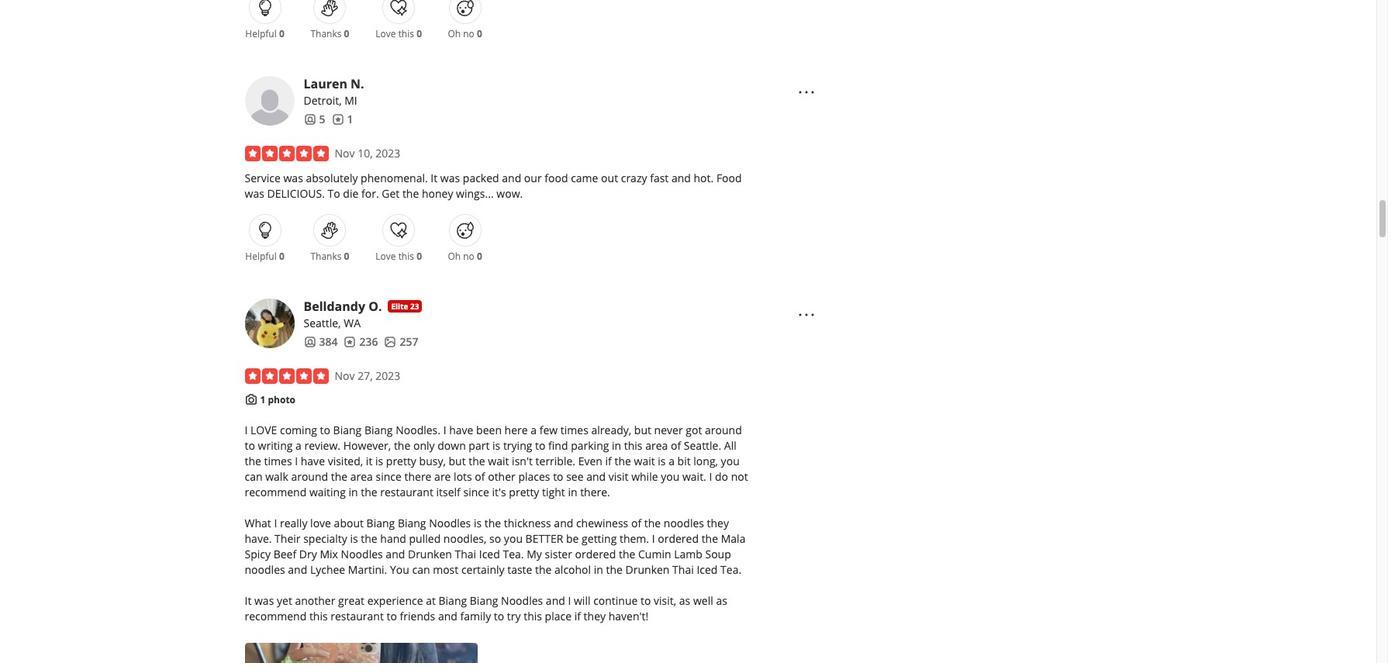 Task type: locate. For each thing, give the bounding box(es) containing it.
1 horizontal spatial can
[[412, 562, 430, 577]]

1 right 16 camera v2 image
[[260, 393, 265, 407]]

the up soup
[[702, 531, 718, 546]]

10,
[[358, 146, 373, 161]]

drunken
[[408, 546, 452, 561], [625, 562, 670, 577]]

ordered up lamb
[[658, 531, 699, 546]]

a left 'bit'
[[669, 453, 675, 468]]

but down 'down'
[[449, 453, 466, 468]]

helpful 0 up photo of belldandy o.
[[245, 250, 284, 263]]

if down will
[[574, 609, 581, 623]]

most
[[433, 562, 459, 577]]

1 vertical spatial 5 star rating image
[[245, 369, 328, 384]]

2 recommend from the top
[[245, 609, 307, 623]]

1 vertical spatial of
[[475, 469, 485, 484]]

have down review.
[[301, 453, 325, 468]]

0 vertical spatial restaurant
[[380, 484, 433, 499]]

nov for lauren n.
[[335, 146, 355, 161]]

1 love this 0 from the top
[[376, 27, 422, 41]]

0 vertical spatial if
[[605, 453, 612, 468]]

visit
[[609, 469, 629, 484]]

can right you
[[412, 562, 430, 577]]

service
[[245, 171, 281, 186]]

i
[[245, 422, 248, 437], [443, 422, 446, 437], [295, 453, 298, 468], [709, 469, 712, 484], [274, 515, 277, 530], [652, 531, 655, 546], [568, 593, 571, 608]]

2 5 star rating image from the top
[[245, 369, 328, 384]]

1 love from the top
[[376, 27, 396, 41]]

of inside what i really love about biang biang noodles is the thickness and chewiness of the noodles they have. their specialty is the hand pulled noodles, so you better be getting them. i ordered the mala spicy beef dry mix noodles and drunken thai iced tea. my sister ordered the cumin lamb soup noodles and lychee martini. you can most certainly taste the alcohol in the drunken thai iced tea.
[[631, 515, 641, 530]]

0 horizontal spatial a
[[296, 438, 302, 453]]

they
[[707, 515, 729, 530], [584, 609, 606, 623]]

nov left 27,
[[335, 369, 355, 383]]

thai down noodles,
[[455, 546, 476, 561]]

1 vertical spatial helpful
[[245, 250, 277, 263]]

as left well
[[679, 593, 690, 608]]

our
[[524, 171, 542, 186]]

1 vertical spatial no
[[463, 250, 474, 263]]

5 star rating image for lauren n.
[[245, 146, 328, 162]]

1 no from the top
[[463, 27, 474, 41]]

1 recommend from the top
[[245, 484, 307, 499]]

0 horizontal spatial of
[[475, 469, 485, 484]]

0 horizontal spatial drunken
[[408, 546, 452, 561]]

1 helpful 0 from the top
[[245, 27, 284, 41]]

at
[[426, 593, 436, 608]]

236
[[359, 334, 378, 349]]

2 love this 0 from the top
[[376, 250, 422, 263]]

1 vertical spatial nov
[[335, 369, 355, 383]]

it inside service was absolutely phenomenal. it was packed and our food came out crazy fast and hot. food was delicious. to die for. get the honey wings... wow.
[[431, 171, 438, 186]]

you right so
[[504, 531, 523, 546]]

they down will
[[584, 609, 606, 623]]

2 vertical spatial a
[[669, 453, 675, 468]]

drunken down pulled at left
[[408, 546, 452, 561]]

0 horizontal spatial ordered
[[575, 546, 616, 561]]

you
[[721, 453, 740, 468], [661, 469, 680, 484], [504, 531, 523, 546]]

delicious.
[[267, 186, 325, 201]]

was down service
[[245, 186, 264, 201]]

place
[[545, 609, 572, 623]]

came
[[571, 171, 598, 186]]

thai down lamb
[[672, 562, 694, 577]]

1 horizontal spatial times
[[561, 422, 588, 437]]

1 vertical spatial pretty
[[509, 484, 539, 499]]

wait up while
[[634, 453, 655, 468]]

0 vertical spatial 5 star rating image
[[245, 146, 328, 162]]

the down visited,
[[331, 469, 348, 484]]

reviews element right 5
[[332, 112, 353, 127]]

them.
[[620, 531, 649, 546]]

never
[[654, 422, 683, 437]]

1 vertical spatial noodles
[[245, 562, 285, 577]]

biang
[[333, 422, 362, 437], [364, 422, 393, 437], [366, 515, 395, 530], [398, 515, 426, 530], [439, 593, 467, 608], [470, 593, 498, 608]]

friends element down seattle,
[[304, 334, 338, 350]]

friends element containing 5
[[304, 112, 325, 127]]

noodles up try
[[501, 593, 543, 608]]

0 horizontal spatial since
[[376, 469, 402, 484]]

5 star rating image up photo
[[245, 369, 328, 384]]

i left will
[[568, 593, 571, 608]]

area down it
[[350, 469, 373, 484]]

if inside i love coming to biang biang noodles. i have been here a few times already, but never got around to writing a review. however, the only down part is trying to find parking in this area of seattle. all the times i have visited, it is pretty busy, but the wait isn't terrible. even if the wait is a bit long, you can walk around the area since there are lots of other places to see and visit while you wait. i do not recommend waiting in the restaurant itself since it's pretty tight in there.
[[605, 453, 612, 468]]

1 vertical spatial drunken
[[625, 562, 670, 577]]

reviews element containing 1
[[332, 112, 353, 127]]

0 vertical spatial noodles
[[664, 515, 704, 530]]

you down 'bit'
[[661, 469, 680, 484]]

1 vertical spatial tea.
[[720, 562, 741, 577]]

you down all
[[721, 453, 740, 468]]

2023 for belldandy o.
[[376, 369, 400, 383]]

even
[[578, 453, 603, 468]]

(0 reactions) element
[[279, 27, 284, 41], [344, 27, 349, 41], [417, 27, 422, 41], [477, 27, 482, 41], [279, 250, 284, 263], [344, 250, 349, 263], [417, 250, 422, 263], [477, 250, 482, 263]]

0 vertical spatial reviews element
[[332, 112, 353, 127]]

pretty
[[386, 453, 416, 468], [509, 484, 539, 499]]

and down the hand
[[386, 546, 405, 561]]

1 vertical spatial thai
[[672, 562, 694, 577]]

2 vertical spatial noodles
[[501, 593, 543, 608]]

but left never
[[634, 422, 651, 437]]

1 vertical spatial a
[[296, 438, 302, 453]]

it
[[366, 453, 372, 468]]

5 star rating image up service
[[245, 146, 328, 162]]

spicy
[[245, 546, 271, 561]]

1 horizontal spatial thai
[[672, 562, 694, 577]]

1 vertical spatial but
[[449, 453, 466, 468]]

soup
[[705, 546, 731, 561]]

1 horizontal spatial iced
[[697, 562, 718, 577]]

2 horizontal spatial noodles
[[501, 593, 543, 608]]

see
[[566, 469, 584, 484]]

can inside i love coming to biang biang noodles. i have been here a few times already, but never got around to writing a review. however, the only down part is trying to find parking in this area of seattle. all the times i have visited, it is pretty busy, but the wait isn't terrible. even if the wait is a bit long, you can walk around the area since there are lots of other places to see and visit while you wait. i do not recommend waiting in the restaurant itself since it's pretty tight in there.
[[245, 469, 263, 484]]

noodles down spicy
[[245, 562, 285, 577]]

if right even
[[605, 453, 612, 468]]

of down never
[[671, 438, 681, 453]]

reviews element for lauren n.
[[332, 112, 353, 127]]

1 helpful from the top
[[245, 27, 277, 41]]

0 horizontal spatial as
[[679, 593, 690, 608]]

reviews element containing 236
[[344, 334, 378, 350]]

experience
[[367, 593, 423, 608]]

nov 10, 2023
[[335, 146, 400, 161]]

iced down soup
[[697, 562, 718, 577]]

they inside it was yet another great experience at biang biang noodles and i will continue to visit, as well as recommend this restaurant to friends and family to try this place if they haven't!
[[584, 609, 606, 623]]

menu image
[[797, 83, 816, 102]]

thai
[[455, 546, 476, 561], [672, 562, 694, 577]]

1 friends element from the top
[[304, 112, 325, 127]]

and
[[502, 171, 521, 186], [672, 171, 691, 186], [586, 469, 606, 484], [554, 515, 573, 530], [386, 546, 405, 561], [288, 562, 307, 577], [546, 593, 565, 608], [438, 609, 457, 623]]

1 vertical spatial times
[[264, 453, 292, 468]]

love
[[310, 515, 331, 530]]

detroit,
[[304, 93, 342, 108]]

and left family
[[438, 609, 457, 623]]

to down few
[[535, 438, 546, 453]]

photo of belldandy o. image
[[245, 299, 294, 348]]

0 horizontal spatial area
[[350, 469, 373, 484]]

1 vertical spatial have
[[301, 453, 325, 468]]

been
[[476, 422, 502, 437]]

0 horizontal spatial 1
[[260, 393, 265, 407]]

1 vertical spatial 2023
[[376, 369, 400, 383]]

food
[[716, 171, 742, 186]]

wait.
[[682, 469, 706, 484]]

restaurant down there at the bottom of the page
[[380, 484, 433, 499]]

a
[[531, 422, 537, 437], [296, 438, 302, 453], [669, 453, 675, 468]]

1 nov from the top
[[335, 146, 355, 161]]

thanks up belldandy
[[310, 250, 342, 263]]

area down never
[[645, 438, 668, 453]]

service was absolutely phenomenal. it was packed and our food came out crazy fast and hot. food was delicious. to die for. get the honey wings... wow.
[[245, 171, 742, 201]]

0 vertical spatial helpful 0
[[245, 27, 284, 41]]

0 vertical spatial ordered
[[658, 531, 699, 546]]

was up 'honey' at top
[[440, 171, 460, 186]]

1 vertical spatial 16 review v2 image
[[344, 336, 356, 348]]

wait up 'other'
[[488, 453, 509, 468]]

0 vertical spatial thanks
[[310, 27, 342, 41]]

1 vertical spatial around
[[291, 469, 328, 484]]

1 horizontal spatial since
[[463, 484, 489, 499]]

0 horizontal spatial noodles
[[245, 562, 285, 577]]

0 vertical spatial but
[[634, 422, 651, 437]]

16 photos v2 image
[[384, 336, 397, 348]]

1 horizontal spatial you
[[661, 469, 680, 484]]

1 5 star rating image from the top
[[245, 146, 328, 162]]

1 vertical spatial 1
[[260, 393, 265, 407]]

and up there.
[[586, 469, 606, 484]]

better
[[525, 531, 563, 546]]

16 review v2 image left 236
[[344, 336, 356, 348]]

noodles inside it was yet another great experience at biang biang noodles and i will continue to visit, as well as recommend this restaurant to friends and family to try this place if they haven't!
[[501, 593, 543, 608]]

0 vertical spatial 16 review v2 image
[[332, 113, 344, 126]]

are
[[434, 469, 451, 484]]

0 vertical spatial can
[[245, 469, 263, 484]]

cumin
[[638, 546, 671, 561]]

alcohol
[[555, 562, 591, 577]]

1 horizontal spatial a
[[531, 422, 537, 437]]

1 2023 from the top
[[376, 146, 400, 161]]

itself
[[436, 484, 461, 499]]

helpful up photo of lauren n.
[[245, 27, 277, 41]]

continue
[[593, 593, 638, 608]]

2 horizontal spatial you
[[721, 453, 740, 468]]

in right alcohol
[[594, 562, 603, 577]]

0 vertical spatial noodles
[[429, 515, 471, 530]]

1 vertical spatial it
[[245, 593, 252, 608]]

0 vertical spatial oh
[[448, 27, 461, 41]]

1 horizontal spatial tea.
[[720, 562, 741, 577]]

2 2023 from the top
[[376, 369, 400, 383]]

1 wait from the left
[[488, 453, 509, 468]]

1 horizontal spatial if
[[605, 453, 612, 468]]

1 vertical spatial since
[[463, 484, 489, 499]]

of up them.
[[631, 515, 641, 530]]

0 vertical spatial drunken
[[408, 546, 452, 561]]

is up noodles,
[[474, 515, 482, 530]]

since
[[376, 469, 402, 484], [463, 484, 489, 499]]

wings...
[[456, 186, 494, 201]]

lychee
[[310, 562, 345, 577]]

getting
[[582, 531, 617, 546]]

be
[[566, 531, 579, 546]]

parking
[[571, 438, 609, 453]]

1 vertical spatial reviews element
[[344, 334, 378, 350]]

pretty up there at the bottom of the page
[[386, 453, 416, 468]]

lauren n. link
[[304, 75, 364, 92]]

i right what
[[274, 515, 277, 530]]

since left there at the bottom of the page
[[376, 469, 402, 484]]

16 review v2 image
[[332, 113, 344, 126], [344, 336, 356, 348]]

16 review v2 image for lauren n.
[[332, 113, 344, 126]]

haven't!
[[609, 609, 649, 623]]

friends element
[[304, 112, 325, 127], [304, 334, 338, 350]]

this inside i love coming to biang biang noodles. i have been here a few times already, but never got around to writing a review. however, the only down part is trying to find parking in this area of seattle. all the times i have visited, it is pretty busy, but the wait isn't terrible. even if the wait is a bit long, you can walk around the area since there are lots of other places to see and visit while you wait. i do not recommend waiting in the restaurant itself since it's pretty tight in there.
[[624, 438, 643, 453]]

was left yet
[[254, 593, 274, 608]]

beef
[[273, 546, 296, 561]]

recommend down walk
[[245, 484, 307, 499]]

2023 right 27,
[[376, 369, 400, 383]]

to
[[328, 186, 340, 201]]

1 horizontal spatial around
[[705, 422, 742, 437]]

1 vertical spatial ordered
[[575, 546, 616, 561]]

1 horizontal spatial but
[[634, 422, 651, 437]]

thanks up lauren
[[310, 27, 342, 41]]

1 vertical spatial oh
[[448, 250, 461, 263]]

0 vertical spatial pretty
[[386, 453, 416, 468]]

times
[[561, 422, 588, 437], [264, 453, 292, 468]]

thanks 0 up belldandy
[[310, 250, 349, 263]]

packed
[[463, 171, 499, 186]]

257
[[400, 334, 418, 349]]

27,
[[358, 369, 373, 383]]

1 horizontal spatial of
[[631, 515, 641, 530]]

1 horizontal spatial as
[[716, 593, 727, 608]]

well
[[693, 593, 713, 608]]

0 horizontal spatial they
[[584, 609, 606, 623]]

0 vertical spatial friends element
[[304, 112, 325, 127]]

all
[[724, 438, 737, 453]]

1 horizontal spatial noodles
[[429, 515, 471, 530]]

but
[[634, 422, 651, 437], [449, 453, 466, 468]]

my
[[527, 546, 542, 561]]

and up the wow.
[[502, 171, 521, 186]]

since down lots
[[463, 484, 489, 499]]

the right get on the top
[[402, 186, 419, 201]]

1 horizontal spatial drunken
[[625, 562, 670, 577]]

get
[[382, 186, 400, 201]]

helpful 0
[[245, 27, 284, 41], [245, 250, 284, 263]]

it up 'honey' at top
[[431, 171, 438, 186]]

helpful up photo of belldandy o.
[[245, 250, 277, 263]]

and inside i love coming to biang biang noodles. i have been here a few times already, but never got around to writing a review. however, the only down part is trying to find parking in this area of seattle. all the times i have visited, it is pretty busy, but the wait isn't terrible. even if the wait is a bit long, you can walk around the area since there are lots of other places to see and visit while you wait. i do not recommend waiting in the restaurant itself since it's pretty tight in there.
[[586, 469, 606, 484]]

tea. up taste
[[503, 546, 524, 561]]

recommend inside i love coming to biang biang noodles. i have been here a few times already, but never got around to writing a review. however, the only down part is trying to find parking in this area of seattle. all the times i have visited, it is pretty busy, but the wait isn't terrible. even if the wait is a bit long, you can walk around the area since there are lots of other places to see and visit while you wait. i do not recommend waiting in the restaurant itself since it's pretty tight in there.
[[245, 484, 307, 499]]

already,
[[591, 422, 631, 437]]

1 horizontal spatial they
[[707, 515, 729, 530]]

1 down mi
[[347, 112, 353, 127]]

0 horizontal spatial tea.
[[503, 546, 524, 561]]

noodles up lamb
[[664, 515, 704, 530]]

visited,
[[328, 453, 363, 468]]

noodles
[[429, 515, 471, 530], [341, 546, 383, 561], [501, 593, 543, 608]]

the left only
[[394, 438, 410, 453]]

restaurant inside it was yet another great experience at biang biang noodles and i will continue to visit, as well as recommend this restaurant to friends and family to try this place if they haven't!
[[331, 609, 384, 623]]

1 horizontal spatial pretty
[[509, 484, 539, 499]]

noodles up noodles,
[[429, 515, 471, 530]]

in down the already,
[[612, 438, 621, 453]]

drunken down cumin
[[625, 562, 670, 577]]

0 vertical spatial 1
[[347, 112, 353, 127]]

helpful
[[245, 27, 277, 41], [245, 250, 277, 263]]

great
[[338, 593, 364, 608]]

reviews element
[[332, 112, 353, 127], [344, 334, 378, 350]]

helpful 0 up photo of lauren n.
[[245, 27, 284, 41]]

friends element down detroit,
[[304, 112, 325, 127]]

1 vertical spatial thanks 0
[[310, 250, 349, 263]]

0 vertical spatial they
[[707, 515, 729, 530]]

1 vertical spatial thanks
[[310, 250, 342, 263]]

5 star rating image
[[245, 146, 328, 162], [245, 369, 328, 384]]

0 vertical spatial love this 0
[[376, 27, 422, 41]]

pretty down places
[[509, 484, 539, 499]]

0 horizontal spatial around
[[291, 469, 328, 484]]

0 horizontal spatial times
[[264, 453, 292, 468]]

2 vertical spatial you
[[504, 531, 523, 546]]

0 vertical spatial since
[[376, 469, 402, 484]]

the down it
[[361, 484, 377, 499]]

1 thanks from the top
[[310, 27, 342, 41]]

it left yet
[[245, 593, 252, 608]]

busy,
[[419, 453, 446, 468]]

1 vertical spatial oh no 0
[[448, 250, 482, 263]]

it
[[431, 171, 438, 186], [245, 593, 252, 608]]

0 vertical spatial recommend
[[245, 484, 307, 499]]

love this 0
[[376, 27, 422, 41], [376, 250, 422, 263]]

0 vertical spatial love
[[376, 27, 396, 41]]

1 vertical spatial can
[[412, 562, 430, 577]]

as
[[679, 593, 690, 608], [716, 593, 727, 608]]

they up mala
[[707, 515, 729, 530]]

2 nov from the top
[[335, 369, 355, 383]]

1 vertical spatial they
[[584, 609, 606, 623]]

2 friends element from the top
[[304, 334, 338, 350]]

16 friends v2 image
[[304, 113, 316, 126]]

times up parking
[[561, 422, 588, 437]]

1 vertical spatial recommend
[[245, 609, 307, 623]]

oh no 0
[[448, 27, 482, 41], [448, 250, 482, 263]]

the up them.
[[644, 515, 661, 530]]

2023 right 10,
[[376, 146, 400, 161]]

iced down so
[[479, 546, 500, 561]]

friends element containing 384
[[304, 334, 338, 350]]

0 horizontal spatial thai
[[455, 546, 476, 561]]

family
[[460, 609, 491, 623]]

thanks
[[310, 27, 342, 41], [310, 250, 342, 263]]

out
[[601, 171, 618, 186]]

1 oh from the top
[[448, 27, 461, 41]]

0 horizontal spatial if
[[574, 609, 581, 623]]

0 vertical spatial helpful
[[245, 27, 277, 41]]

noodles up the martini.
[[341, 546, 383, 561]]

elite 23 link
[[388, 300, 422, 313]]

ordered down getting
[[575, 546, 616, 561]]



Task type: vqa. For each thing, say whether or not it's contained in the screenshot.
got at bottom
yes



Task type: describe. For each thing, give the bounding box(es) containing it.
can inside what i really love about biang biang noodles is the thickness and chewiness of the noodles they have. their specialty is the hand pulled noodles, so you better be getting them. i ordered the mala spicy beef dry mix noodles and drunken thai iced tea. my sister ordered the cumin lamb soup noodles and lychee martini. you can most certainly taste the alcohol in the drunken thai iced tea.
[[412, 562, 430, 577]]

2 thanks from the top
[[310, 250, 342, 263]]

2 love from the top
[[376, 250, 396, 263]]

waiting
[[309, 484, 346, 499]]

to down terrible.
[[553, 469, 563, 484]]

0 horizontal spatial iced
[[479, 546, 500, 561]]

i up 'down'
[[443, 422, 446, 437]]

they inside what i really love about biang biang noodles is the thickness and chewiness of the noodles they have. their specialty is the hand pulled noodles, so you better be getting them. i ordered the mala spicy beef dry mix noodles and drunken thai iced tea. my sister ordered the cumin lamb soup noodles and lychee martini. you can most certainly taste the alcohol in the drunken thai iced tea.
[[707, 515, 729, 530]]

384
[[319, 334, 338, 349]]

2 oh from the top
[[448, 250, 461, 263]]

die
[[343, 186, 359, 201]]

lauren n. detroit, mi
[[304, 75, 364, 108]]

2 no from the top
[[463, 250, 474, 263]]

and right fast
[[672, 171, 691, 186]]

it was yet another great experience at biang biang noodles and i will continue to visit, as well as recommend this restaurant to friends and family to try this place if they haven't!
[[245, 593, 727, 623]]

in inside what i really love about biang biang noodles is the thickness and chewiness of the noodles they have. their specialty is the hand pulled noodles, so you better be getting them. i ordered the mala spicy beef dry mix noodles and drunken thai iced tea. my sister ordered the cumin lamb soup noodles and lychee martini. you can most certainly taste the alcohol in the drunken thai iced tea.
[[594, 562, 603, 577]]

thickness
[[504, 515, 551, 530]]

will
[[574, 593, 591, 608]]

honey
[[422, 186, 453, 201]]

to up review.
[[320, 422, 330, 437]]

to left try
[[494, 609, 504, 623]]

is left 'bit'
[[658, 453, 666, 468]]

however,
[[343, 438, 391, 453]]

1 oh no 0 from the top
[[448, 27, 482, 41]]

pulled
[[409, 531, 441, 546]]

friends
[[400, 609, 435, 623]]

mala
[[721, 531, 746, 546]]

2023 for lauren n.
[[376, 146, 400, 161]]

review.
[[304, 438, 341, 453]]

visit,
[[654, 593, 676, 608]]

sister
[[545, 546, 572, 561]]

only
[[413, 438, 435, 453]]

i left do at the right bottom of page
[[709, 469, 712, 484]]

noodles.
[[396, 422, 441, 437]]

seattle,
[[304, 316, 341, 331]]

restaurant inside i love coming to biang biang noodles. i have been here a few times already, but never got around to writing a review. however, the only down part is trying to find parking in this area of seattle. all the times i have visited, it is pretty busy, but the wait isn't terrible. even if the wait is a bit long, you can walk around the area since there are lots of other places to see and visit while you wait. i do not recommend waiting in the restaurant itself since it's pretty tight in there.
[[380, 484, 433, 499]]

nov 27, 2023
[[335, 369, 400, 383]]

to down love
[[245, 438, 255, 453]]

5 star rating image for belldandy o.
[[245, 369, 328, 384]]

16 camera v2 image
[[245, 393, 257, 406]]

5
[[319, 112, 325, 127]]

chewiness
[[576, 515, 628, 530]]

menu image
[[797, 306, 816, 324]]

is down the been
[[492, 438, 500, 453]]

0 vertical spatial times
[[561, 422, 588, 437]]

nov for belldandy o.
[[335, 369, 355, 383]]

i up cumin
[[652, 531, 655, 546]]

food
[[545, 171, 568, 186]]

noodles,
[[443, 531, 487, 546]]

the up so
[[485, 515, 501, 530]]

i love coming to biang biang noodles. i have been here a few times already, but never got around to writing a review. however, the only down part is trying to find parking in this area of seattle. all the times i have visited, it is pretty busy, but the wait isn't terrible. even if the wait is a bit long, you can walk around the area since there are lots of other places to see and visit while you wait. i do not recommend waiting in the restaurant itself since it's pretty tight in there.
[[245, 422, 748, 499]]

long,
[[694, 453, 718, 468]]

the inside service was absolutely phenomenal. it was packed and our food came out crazy fast and hot. food was delicious. to die for. get the honey wings... wow.
[[402, 186, 419, 201]]

1 for 1 photo
[[260, 393, 265, 407]]

there
[[404, 469, 432, 484]]

2 horizontal spatial a
[[669, 453, 675, 468]]

the up "visit"
[[615, 453, 631, 468]]

was inside it was yet another great experience at biang biang noodles and i will continue to visit, as well as recommend this restaurant to friends and family to try this place if they haven't!
[[254, 593, 274, 608]]

2 wait from the left
[[634, 453, 655, 468]]

bit
[[677, 453, 691, 468]]

2 helpful 0 from the top
[[245, 250, 284, 263]]

crazy
[[621, 171, 647, 186]]

what
[[245, 515, 271, 530]]

and up be
[[554, 515, 573, 530]]

phenomenal.
[[361, 171, 428, 186]]

16 review v2 image for belldandy o.
[[344, 336, 356, 348]]

mi
[[344, 93, 357, 108]]

not
[[731, 469, 748, 484]]

photos element
[[384, 334, 418, 350]]

taste
[[507, 562, 532, 577]]

in right 'waiting'
[[349, 484, 358, 499]]

0 vertical spatial around
[[705, 422, 742, 437]]

other
[[488, 469, 516, 484]]

lauren
[[304, 75, 347, 92]]

tight
[[542, 484, 565, 499]]

here
[[505, 422, 528, 437]]

0 vertical spatial of
[[671, 438, 681, 453]]

0 horizontal spatial but
[[449, 453, 466, 468]]

1 as from the left
[[679, 593, 690, 608]]

the down part
[[469, 453, 485, 468]]

love
[[251, 422, 277, 437]]

is right it
[[375, 453, 383, 468]]

2 helpful from the top
[[245, 250, 277, 263]]

1 thanks 0 from the top
[[310, 27, 349, 41]]

the down them.
[[619, 546, 635, 561]]

1 vertical spatial area
[[350, 469, 373, 484]]

so
[[489, 531, 501, 546]]

there.
[[580, 484, 610, 499]]

about
[[334, 515, 364, 530]]

belldandy
[[304, 298, 365, 315]]

part
[[469, 438, 490, 453]]

2 oh no 0 from the top
[[448, 250, 482, 263]]

lots
[[454, 469, 472, 484]]

absolutely
[[306, 171, 358, 186]]

the left the hand
[[361, 531, 377, 546]]

0 vertical spatial area
[[645, 438, 668, 453]]

wow.
[[497, 186, 523, 201]]

trying
[[503, 438, 532, 453]]

2 thanks 0 from the top
[[310, 250, 349, 263]]

2 as from the left
[[716, 593, 727, 608]]

1 for 1
[[347, 112, 353, 127]]

find
[[548, 438, 568, 453]]

0 vertical spatial a
[[531, 422, 537, 437]]

was up delicious.
[[283, 171, 303, 186]]

walk
[[265, 469, 288, 484]]

and down dry
[[288, 562, 307, 577]]

friends element for lauren n.
[[304, 112, 325, 127]]

try
[[507, 609, 521, 623]]

it's
[[492, 484, 506, 499]]

0 horizontal spatial pretty
[[386, 453, 416, 468]]

down
[[438, 438, 466, 453]]

if inside it was yet another great experience at biang biang noodles and i will continue to visit, as well as recommend this restaurant to friends and family to try this place if they haven't!
[[574, 609, 581, 623]]

have.
[[245, 531, 272, 546]]

i left love
[[245, 422, 248, 437]]

0 horizontal spatial have
[[301, 453, 325, 468]]

16 friends v2 image
[[304, 336, 316, 348]]

1 vertical spatial iced
[[697, 562, 718, 577]]

wa
[[344, 316, 361, 331]]

specialty
[[303, 531, 347, 546]]

1 horizontal spatial noodles
[[664, 515, 704, 530]]

their
[[275, 531, 301, 546]]

belldandy o. link
[[304, 298, 382, 315]]

0 vertical spatial thai
[[455, 546, 476, 561]]

recommend inside it was yet another great experience at biang biang noodles and i will continue to visit, as well as recommend this restaurant to friends and family to try this place if they haven't!
[[245, 609, 307, 623]]

belldandy o.
[[304, 298, 382, 315]]

coming
[[280, 422, 317, 437]]

i inside it was yet another great experience at biang biang noodles and i will continue to visit, as well as recommend this restaurant to friends and family to try this place if they haven't!
[[568, 593, 571, 608]]

you
[[390, 562, 409, 577]]

the down "writing"
[[245, 453, 261, 468]]

to left visit,
[[641, 593, 651, 608]]

do
[[715, 469, 728, 484]]

n.
[[351, 75, 364, 92]]

0 vertical spatial have
[[449, 422, 473, 437]]

lamb
[[674, 546, 702, 561]]

the up continue
[[606, 562, 623, 577]]

is down about
[[350, 531, 358, 546]]

o.
[[368, 298, 382, 315]]

to down experience
[[387, 609, 397, 623]]

what i really love about biang biang noodles is the thickness and chewiness of the noodles they have. their specialty is the hand pulled noodles, so you better be getting them. i ordered the mala spicy beef dry mix noodles and drunken thai iced tea. my sister ordered the cumin lamb soup noodles and lychee martini. you can most certainly taste the alcohol in the drunken thai iced tea.
[[245, 515, 746, 577]]

1 vertical spatial you
[[661, 469, 680, 484]]

terrible.
[[536, 453, 575, 468]]

yet
[[277, 593, 292, 608]]

got
[[686, 422, 702, 437]]

places
[[518, 469, 550, 484]]

23
[[410, 301, 419, 312]]

photo of lauren n. image
[[245, 76, 294, 126]]

in down see
[[568, 484, 577, 499]]

friends element for belldandy o.
[[304, 334, 338, 350]]

the down "my"
[[535, 562, 552, 577]]

0 horizontal spatial noodles
[[341, 546, 383, 561]]

reviews element for belldandy o.
[[344, 334, 378, 350]]

i down coming on the bottom left of the page
[[295, 453, 298, 468]]

you inside what i really love about biang biang noodles is the thickness and chewiness of the noodles they have. their specialty is the hand pulled noodles, so you better be getting them. i ordered the mala spicy beef dry mix noodles and drunken thai iced tea. my sister ordered the cumin lamb soup noodles and lychee martini. you can most certainly taste the alcohol in the drunken thai iced tea.
[[504, 531, 523, 546]]

hand
[[380, 531, 406, 546]]

0 vertical spatial tea.
[[503, 546, 524, 561]]

and up place
[[546, 593, 565, 608]]

it inside it was yet another great experience at biang biang noodles and i will continue to visit, as well as recommend this restaurant to friends and family to try this place if they haven't!
[[245, 593, 252, 608]]



